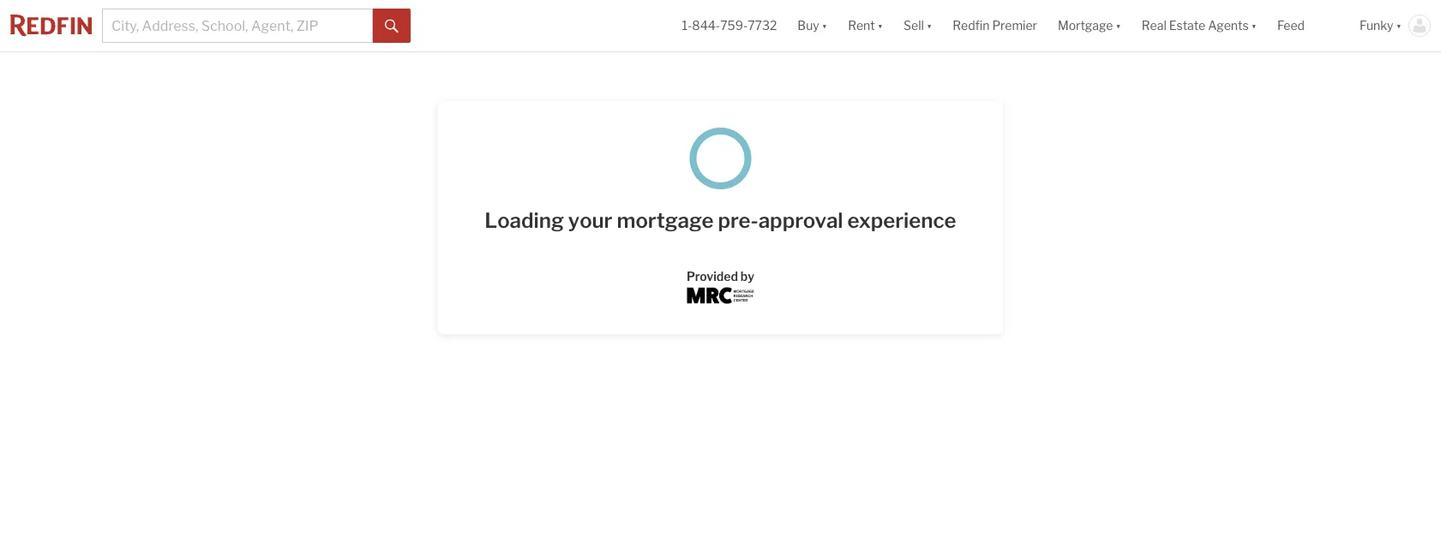Task type: vqa. For each thing, say whether or not it's contained in the screenshot.
the redfin premier button
yes



Task type: locate. For each thing, give the bounding box(es) containing it.
▾ right sell
[[927, 18, 932, 33]]

5 ▾ from the left
[[1252, 18, 1257, 33]]

buy
[[798, 18, 819, 33]]

real
[[1142, 18, 1167, 33]]

your
[[568, 190, 613, 215]]

loading your mortgage pre-approval experience
[[485, 190, 957, 215]]

real estate agents ▾ button
[[1132, 0, 1267, 51]]

mortgage
[[617, 190, 714, 215]]

▾ for mortgage ▾
[[1116, 18, 1121, 33]]

1 ▾ from the left
[[822, 18, 828, 33]]

▾
[[822, 18, 828, 33], [878, 18, 883, 33], [927, 18, 932, 33], [1116, 18, 1121, 33], [1252, 18, 1257, 33], [1396, 18, 1402, 33]]

City, Address, School, Agent, ZIP search field
[[102, 9, 373, 43]]

sell ▾ button
[[904, 0, 932, 51]]

3 ▾ from the left
[[927, 18, 932, 33]]

loading
[[485, 190, 564, 215]]

▾ right rent
[[878, 18, 883, 33]]

▾ right "agents"
[[1252, 18, 1257, 33]]

4 ▾ from the left
[[1116, 18, 1121, 33]]

buy ▾
[[798, 18, 828, 33]]

redfin premier
[[953, 18, 1037, 33]]

rent ▾ button
[[848, 0, 883, 51]]

buy ▾ button
[[787, 0, 838, 51]]

premier
[[992, 18, 1037, 33]]

estate
[[1169, 18, 1206, 33]]

▾ right the mortgage
[[1116, 18, 1121, 33]]

▾ right funky
[[1396, 18, 1402, 33]]

mortgage
[[1058, 18, 1113, 33]]

feed
[[1278, 18, 1305, 33]]

mortgage ▾ button
[[1058, 0, 1121, 51]]

2 ▾ from the left
[[878, 18, 883, 33]]

pre-
[[718, 190, 759, 215]]

mortgage research center image
[[687, 270, 754, 286]]

▾ for sell ▾
[[927, 18, 932, 33]]

▾ for buy ▾
[[822, 18, 828, 33]]

▾ right the buy
[[822, 18, 828, 33]]

experience
[[848, 190, 957, 215]]

▾ for funky ▾
[[1396, 18, 1402, 33]]

6 ▾ from the left
[[1396, 18, 1402, 33]]



Task type: describe. For each thing, give the bounding box(es) containing it.
submit search image
[[385, 19, 399, 33]]

sell
[[904, 18, 924, 33]]

buy ▾ button
[[798, 0, 828, 51]]

agents
[[1208, 18, 1249, 33]]

844-
[[692, 18, 720, 33]]

1-844-759-7732 link
[[682, 18, 777, 33]]

7732
[[748, 18, 777, 33]]

real estate agents ▾
[[1142, 18, 1257, 33]]

mortgage ▾ button
[[1048, 0, 1132, 51]]

rent ▾ button
[[838, 0, 894, 51]]

sell ▾
[[904, 18, 932, 33]]

funky
[[1360, 18, 1394, 33]]

▾ for rent ▾
[[878, 18, 883, 33]]

feed button
[[1267, 0, 1350, 51]]

mortgage ▾
[[1058, 18, 1121, 33]]

rent
[[848, 18, 875, 33]]

funky ▾
[[1360, 18, 1402, 33]]

redfin premier button
[[943, 0, 1048, 51]]

real estate agents ▾ link
[[1142, 0, 1257, 51]]

approval
[[759, 190, 843, 215]]

1-844-759-7732
[[682, 18, 777, 33]]

redfin
[[953, 18, 990, 33]]

rent ▾
[[848, 18, 883, 33]]

1-
[[682, 18, 692, 33]]

sell ▾ button
[[894, 0, 943, 51]]

759-
[[720, 18, 748, 33]]



